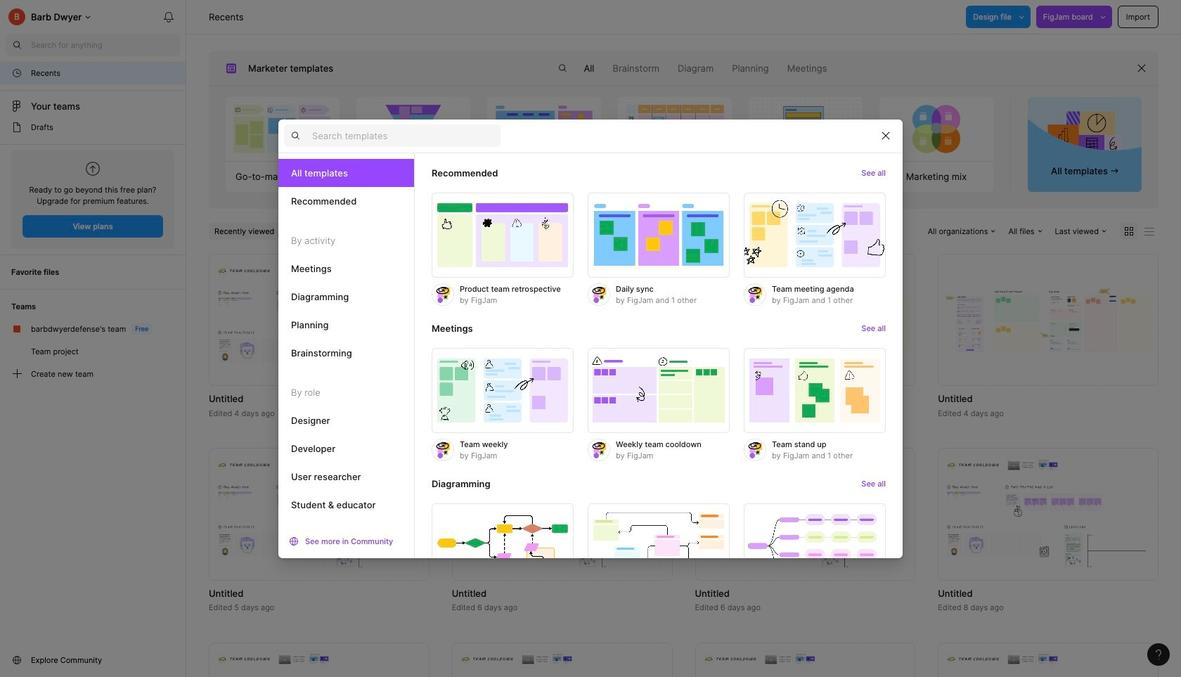 Task type: describe. For each thing, give the bounding box(es) containing it.
go-to-market (gtm) strategy image
[[226, 97, 339, 161]]

social media planner image
[[619, 97, 732, 161]]

see all all templates image
[[1048, 110, 1122, 160]]

marketing funnel image
[[357, 97, 470, 161]]

Search templates text field
[[312, 127, 501, 144]]



Task type: locate. For each thing, give the bounding box(es) containing it.
creative brief template image
[[742, 97, 870, 161]]

product team retrospective image
[[432, 192, 574, 278]]

marketing mix image
[[880, 97, 994, 161]]

dialog
[[279, 119, 903, 617]]

0 horizontal spatial search 32 image
[[6, 34, 28, 56]]

1 vertical spatial search 32 image
[[552, 57, 574, 79]]

team weekly image
[[432, 348, 574, 433]]

recent 16 image
[[11, 68, 23, 79]]

file thumbnail image
[[216, 263, 423, 377], [459, 288, 666, 352], [702, 288, 909, 352], [946, 288, 1152, 352], [216, 457, 423, 572], [459, 457, 666, 572], [702, 457, 909, 572], [946, 457, 1152, 572], [216, 652, 423, 677], [459, 652, 666, 677], [702, 652, 909, 677], [946, 652, 1152, 677]]

competitor analysis image
[[488, 97, 601, 161]]

search 32 image up recent 16 image
[[6, 34, 28, 56]]

team meeting agenda image
[[744, 192, 886, 278]]

page 16 image
[[11, 122, 23, 133]]

diagram basics image
[[432, 504, 574, 589]]

search 32 image up competitor analysis "image"
[[552, 57, 574, 79]]

bell 32 image
[[158, 6, 180, 28]]

daily sync image
[[588, 192, 730, 278]]

mindmap image
[[744, 504, 886, 589]]

Search for anything text field
[[31, 39, 180, 51]]

1 horizontal spatial search 32 image
[[552, 57, 574, 79]]

search 32 image
[[6, 34, 28, 56], [552, 57, 574, 79]]

community 16 image
[[11, 655, 23, 666]]

uml diagram image
[[588, 504, 730, 589]]

weekly team cooldown image
[[588, 348, 730, 433]]

team stand up image
[[744, 348, 886, 433]]

0 vertical spatial search 32 image
[[6, 34, 28, 56]]



Task type: vqa. For each thing, say whether or not it's contained in the screenshot.
ex: a weekly team meeting, starting with an ice breaker "field"
no



